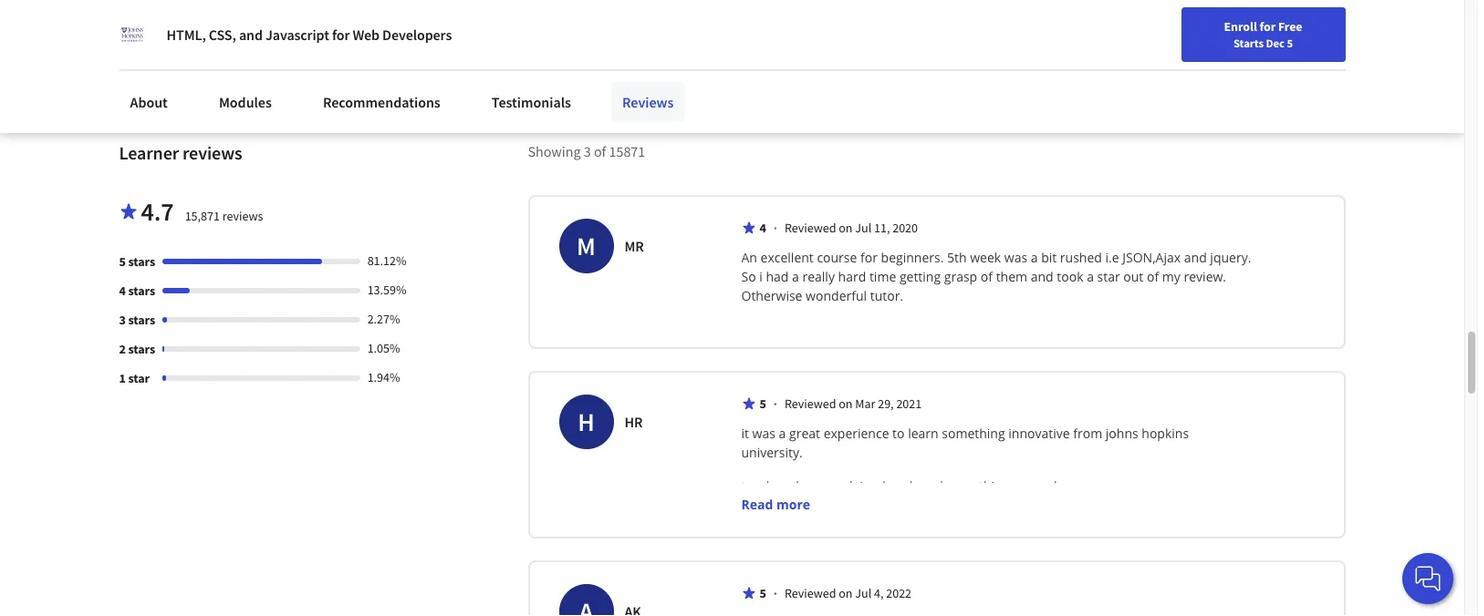 Task type: locate. For each thing, give the bounding box(es) containing it.
1 vertical spatial reviews
[[222, 208, 263, 225]]

read
[[741, 497, 773, 514]]

about link
[[119, 82, 179, 122]]

2 vertical spatial reviewed
[[785, 586, 836, 602]]

html, css, and javascript for web developers
[[167, 26, 452, 44]]

5 up university.
[[760, 396, 766, 413]]

was up them
[[1004, 249, 1027, 267]]

stars up 4 stars
[[128, 254, 155, 270]]

1 vertical spatial johns
[[916, 517, 948, 534]]

had
[[766, 269, 789, 286]]

reviewed for m
[[785, 220, 836, 237]]

johns down each
[[916, 517, 948, 534]]

jul left 4,
[[855, 586, 871, 602]]

0 horizontal spatial hopkins
[[952, 517, 999, 534]]

coursera
[[801, 517, 853, 534]]

2 reviewed from the top
[[785, 396, 836, 413]]

on
[[839, 220, 853, 237], [839, 396, 853, 413], [839, 586, 853, 602]]

stars for 5 stars
[[128, 254, 155, 270]]

was inside an excellent course for beginners. 5th week was a bit rushed i.e json,ajax and jquery. so i had a really hard time getting grasp of them and took a star out of my review. otherwise wonderful tutor.
[[1004, 249, 1027, 267]]

of
[[594, 143, 606, 161], [981, 269, 993, 286], [1147, 269, 1159, 286]]

1 stars from the top
[[128, 254, 155, 270]]

4 up excellent
[[760, 220, 766, 237]]

experience
[[824, 425, 889, 443]]

1 horizontal spatial 4
[[760, 220, 766, 237]]

review.
[[1184, 269, 1226, 286]]

2 on from the top
[[839, 396, 853, 413]]

0 horizontal spatial 4
[[119, 283, 126, 300]]

2 vertical spatial on
[[839, 586, 853, 602]]

0 vertical spatial reviewed
[[785, 220, 836, 237]]

5 right dec
[[1287, 36, 1293, 50]]

2 jul from the top
[[855, 586, 871, 602]]

a right took
[[1087, 269, 1094, 286]]

star right 1
[[128, 371, 150, 387]]

showing 3 of 15871
[[528, 143, 645, 161]]

an
[[741, 249, 757, 267]]

1 horizontal spatial was
[[1004, 249, 1027, 267]]

jquery.
[[1210, 249, 1251, 267]]

0 vertical spatial johns
[[1106, 425, 1138, 443]]

excellent
[[761, 249, 814, 267]]

on left 4,
[[839, 586, 853, 602]]

coursera image
[[22, 15, 138, 44]]

1 vertical spatial hopkins
[[952, 517, 999, 534]]

read more button
[[741, 496, 810, 515]]

hopkins right from
[[1142, 425, 1189, 443]]

took
[[1057, 269, 1083, 286]]

None search field
[[260, 11, 698, 48]]

stars for 2 stars
[[128, 342, 155, 358]]

for
[[1259, 18, 1276, 35], [332, 26, 350, 44], [860, 249, 878, 267]]

stars down 4 stars
[[128, 312, 155, 329]]

for left web
[[332, 26, 350, 44]]

0 horizontal spatial star
[[128, 371, 150, 387]]

reviewed on jul 4, 2022
[[785, 586, 912, 602]]

reviews
[[622, 93, 674, 111]]

hard
[[838, 269, 866, 286]]

enroll for free starts dec 5
[[1224, 18, 1302, 50]]

3 stars from the top
[[128, 312, 155, 329]]

reviews down modules link
[[182, 142, 242, 165]]

modules
[[219, 93, 272, 111]]

on left mar
[[839, 396, 853, 413]]

0 vertical spatial star
[[1097, 269, 1120, 286]]

for up time
[[860, 249, 878, 267]]

johns inside it was a great experience to learn something innovative from johns hopkins university.
[[1106, 425, 1138, 443]]

3 right showing
[[584, 143, 591, 161]]

on up course on the top
[[839, 220, 853, 237]]

and right each
[[921, 478, 943, 496]]

great
[[789, 425, 820, 443]]

star inside an excellent course for beginners. 5th week was a bit rushed i.e json,ajax and jquery. so i had a really hard time getting grasp of them and took a star out of my review. otherwise wonderful tutor.
[[1097, 269, 1120, 286]]

jul for 4,
[[855, 586, 871, 602]]

reviews
[[182, 142, 242, 165], [222, 208, 263, 225]]

johns
[[1106, 425, 1138, 443], [916, 517, 948, 534]]

a
[[1031, 249, 1038, 267], [792, 269, 799, 286], [1087, 269, 1094, 286], [779, 425, 786, 443]]

2 stars
[[119, 342, 155, 358]]

1 vertical spatial 4
[[119, 283, 126, 300]]

0 horizontal spatial was
[[752, 425, 775, 443]]

and right css,
[[239, 26, 263, 44]]

2022
[[886, 586, 912, 602]]

0 horizontal spatial johns
[[916, 517, 948, 534]]

reviewed left 4,
[[785, 586, 836, 602]]

4,
[[874, 586, 884, 602]]

week
[[970, 249, 1001, 267]]

on for h
[[839, 396, 853, 413]]

4
[[760, 220, 766, 237], [119, 283, 126, 300]]

read more
[[741, 497, 810, 514]]

hopkins inside it was a great experience to learn something innovative from johns hopkins university.
[[1142, 425, 1189, 443]]

showing
[[528, 143, 581, 161]]

1 horizontal spatial johns
[[1106, 425, 1138, 443]]

stars
[[128, 254, 155, 270], [128, 283, 155, 300], [128, 312, 155, 329], [128, 342, 155, 358]]

2 horizontal spatial for
[[1259, 18, 1276, 35]]

3
[[584, 143, 591, 161], [119, 312, 126, 329]]

0 vertical spatial reviews
[[182, 142, 242, 165]]

15,871
[[185, 208, 220, 225]]

johns for from
[[1106, 425, 1138, 443]]

1 horizontal spatial of
[[981, 269, 993, 286]]

and
[[239, 26, 263, 44], [1184, 249, 1207, 267], [1031, 269, 1053, 286], [921, 478, 943, 496]]

0 horizontal spatial 3
[[119, 312, 126, 329]]

4 down 5 stars
[[119, 283, 126, 300]]

5
[[1287, 36, 1293, 50], [119, 254, 126, 270], [760, 396, 766, 413], [760, 586, 766, 602]]

1 reviewed from the top
[[785, 220, 836, 237]]

1 horizontal spatial hopkins
[[1142, 425, 1189, 443]]

1 horizontal spatial thankyou
[[856, 517, 912, 534]]

for up dec
[[1259, 18, 1276, 35]]

2 horizontal spatial of
[[1147, 269, 1159, 286]]

recommendations link
[[312, 82, 451, 122]]

html,
[[167, 26, 206, 44]]

really
[[802, 269, 835, 286]]

reviewed up excellent
[[785, 220, 836, 237]]

jul left 11,
[[855, 220, 871, 237]]

i
[[759, 269, 763, 286]]

hopkins down everything
[[952, 517, 999, 534]]

of left my
[[1147, 269, 1159, 286]]

1 vertical spatial jul
[[855, 586, 871, 602]]

a up university.
[[779, 425, 786, 443]]

for inside an excellent course for beginners. 5th week was a bit rushed i.e json,ajax and jquery. so i had a really hard time getting grasp of them and took a star out of my review. otherwise wonderful tutor.
[[860, 249, 878, 267]]

thankyou down each
[[856, 517, 912, 534]]

from
[[1073, 425, 1102, 443]]

2 thankyou from the left
[[856, 517, 912, 534]]

0 vertical spatial 4
[[760, 220, 766, 237]]

1 horizontal spatial for
[[860, 249, 878, 267]]

a inside it was a great experience to learn something innovative from johns hopkins university.
[[779, 425, 786, 443]]

1 horizontal spatial star
[[1097, 269, 1120, 286]]

teachers have explained each and everything properly thankyou coursera thankyou johns hopkins university
[[741, 478, 1063, 534]]

a left 'bit'
[[1031, 249, 1038, 267]]

properly
[[1013, 478, 1063, 496]]

json,ajax
[[1122, 249, 1181, 267]]

0 vertical spatial jul
[[855, 220, 871, 237]]

was
[[1004, 249, 1027, 267], [752, 425, 775, 443]]

hopkins inside teachers have explained each and everything properly thankyou coursera thankyou johns hopkins university
[[952, 517, 999, 534]]

0 vertical spatial hopkins
[[1142, 425, 1189, 443]]

each
[[889, 478, 917, 496]]

4 stars from the top
[[128, 342, 155, 358]]

0 horizontal spatial for
[[332, 26, 350, 44]]

show notifications image
[[1218, 23, 1240, 45]]

was right it
[[752, 425, 775, 443]]

stars down 5 stars
[[128, 283, 155, 300]]

thankyou down read more button
[[741, 517, 797, 534]]

0 vertical spatial was
[[1004, 249, 1027, 267]]

1 vertical spatial 3
[[119, 312, 126, 329]]

javascript
[[265, 26, 329, 44]]

johns right from
[[1106, 425, 1138, 443]]

stars right 2
[[128, 342, 155, 358]]

thankyou
[[741, 517, 797, 534], [856, 517, 912, 534]]

johns inside teachers have explained each and everything properly thankyou coursera thankyou johns hopkins university
[[916, 517, 948, 534]]

of left 15871
[[594, 143, 606, 161]]

out
[[1123, 269, 1143, 286]]

5 inside enroll for free starts dec 5
[[1287, 36, 1293, 50]]

star down i.e
[[1097, 269, 1120, 286]]

university.
[[741, 445, 803, 462]]

free
[[1278, 18, 1302, 35]]

learn
[[908, 425, 938, 443]]

university
[[1002, 517, 1060, 534]]

reviews right 15,871
[[222, 208, 263, 225]]

5 stars
[[119, 254, 155, 270]]

0 horizontal spatial thankyou
[[741, 517, 797, 534]]

time
[[869, 269, 896, 286]]

3 up 2
[[119, 312, 126, 329]]

of down week
[[981, 269, 993, 286]]

2 stars from the top
[[128, 283, 155, 300]]

1 vertical spatial on
[[839, 396, 853, 413]]

1.05%
[[367, 341, 400, 357]]

grasp
[[944, 269, 977, 286]]

getting
[[899, 269, 941, 286]]

0 vertical spatial 3
[[584, 143, 591, 161]]

stars for 3 stars
[[128, 312, 155, 329]]

1 on from the top
[[839, 220, 853, 237]]

1 vertical spatial reviewed
[[785, 396, 836, 413]]

reviewed up the great
[[785, 396, 836, 413]]

1
[[119, 371, 126, 387]]

29,
[[878, 396, 894, 413]]

1 vertical spatial was
[[752, 425, 775, 443]]

and down 'bit'
[[1031, 269, 1053, 286]]

0 vertical spatial on
[[839, 220, 853, 237]]

1 jul from the top
[[855, 220, 871, 237]]



Task type: vqa. For each thing, say whether or not it's contained in the screenshot.
topmost Was
yes



Task type: describe. For each thing, give the bounding box(es) containing it.
for inside enroll for free starts dec 5
[[1259, 18, 1276, 35]]

jul for 11,
[[855, 220, 871, 237]]

4.7
[[141, 196, 174, 228]]

testimonials link
[[481, 82, 582, 122]]

learner
[[119, 142, 179, 165]]

teachers
[[741, 478, 792, 496]]

hopkins for from
[[1142, 425, 1189, 443]]

5th
[[947, 249, 967, 267]]

them
[[996, 269, 1027, 286]]

was inside it was a great experience to learn something innovative from johns hopkins university.
[[752, 425, 775, 443]]

about
[[130, 93, 168, 111]]

so
[[741, 269, 756, 286]]

a right had
[[792, 269, 799, 286]]

web
[[353, 26, 380, 44]]

otherwise
[[741, 288, 802, 305]]

1 star
[[119, 371, 150, 387]]

it
[[741, 425, 749, 443]]

3 on from the top
[[839, 586, 853, 602]]

2020
[[892, 220, 918, 237]]

reviews link
[[611, 82, 685, 122]]

johns for thankyou
[[916, 517, 948, 534]]

hr
[[625, 414, 643, 432]]

h
[[578, 406, 595, 439]]

13.59%
[[367, 282, 406, 299]]

reviewed for h
[[785, 396, 836, 413]]

explained
[[828, 478, 886, 496]]

it was a great experience to learn something innovative from johns hopkins university.
[[741, 425, 1192, 462]]

on for m
[[839, 220, 853, 237]]

and inside teachers have explained each and everything properly thankyou coursera thankyou johns hopkins university
[[921, 478, 943, 496]]

tutor.
[[870, 288, 903, 305]]

more
[[776, 497, 810, 514]]

mar
[[855, 396, 875, 413]]

m
[[577, 230, 596, 263]]

css,
[[209, 26, 236, 44]]

5 up 4 stars
[[119, 254, 126, 270]]

learner reviews
[[119, 142, 242, 165]]

1 vertical spatial star
[[128, 371, 150, 387]]

4 for 4 stars
[[119, 283, 126, 300]]

4 stars
[[119, 283, 155, 300]]

modules link
[[208, 82, 283, 122]]

4 for 4
[[760, 220, 766, 237]]

my
[[1162, 269, 1180, 286]]

reviewed on jul 11, 2020
[[785, 220, 918, 237]]

0 horizontal spatial of
[[594, 143, 606, 161]]

81.12%
[[367, 253, 406, 269]]

reviewed on mar 29, 2021
[[785, 396, 922, 413]]

starts
[[1233, 36, 1264, 50]]

1 thankyou from the left
[[741, 517, 797, 534]]

reviews for learner reviews
[[182, 142, 242, 165]]

dec
[[1266, 36, 1285, 50]]

and up review.
[[1184, 249, 1207, 267]]

rushed
[[1060, 249, 1102, 267]]

developers
[[382, 26, 452, 44]]

chat with us image
[[1413, 565, 1442, 594]]

have
[[796, 478, 824, 496]]

course
[[817, 249, 857, 267]]

15,871 reviews
[[185, 208, 263, 225]]

stars for 4 stars
[[128, 283, 155, 300]]

wonderful
[[806, 288, 867, 305]]

i.e
[[1105, 249, 1119, 267]]

testimonials
[[492, 93, 571, 111]]

5 left the reviewed on jul 4, 2022
[[760, 586, 766, 602]]

an excellent course for beginners. 5th week was a bit rushed i.e json,ajax and jquery. so i had a really hard time getting grasp of them and took a star out of my review. otherwise wonderful tutor.
[[741, 249, 1255, 305]]

bit
[[1041, 249, 1057, 267]]

2021
[[896, 396, 922, 413]]

3 reviewed from the top
[[785, 586, 836, 602]]

15871
[[609, 143, 645, 161]]

johns hopkins university image
[[119, 22, 145, 47]]

hopkins for thankyou
[[952, 517, 999, 534]]

enroll
[[1224, 18, 1257, 35]]

2
[[119, 342, 126, 358]]

something
[[942, 425, 1005, 443]]

11,
[[874, 220, 890, 237]]

everything
[[947, 478, 1009, 496]]

to
[[892, 425, 905, 443]]

reviews for 15,871 reviews
[[222, 208, 263, 225]]

recommendations
[[323, 93, 440, 111]]

mr
[[625, 238, 644, 256]]

3 stars
[[119, 312, 155, 329]]

beginners.
[[881, 249, 944, 267]]

1 horizontal spatial 3
[[584, 143, 591, 161]]

1.94%
[[367, 370, 400, 386]]

2.27%
[[367, 311, 400, 328]]



